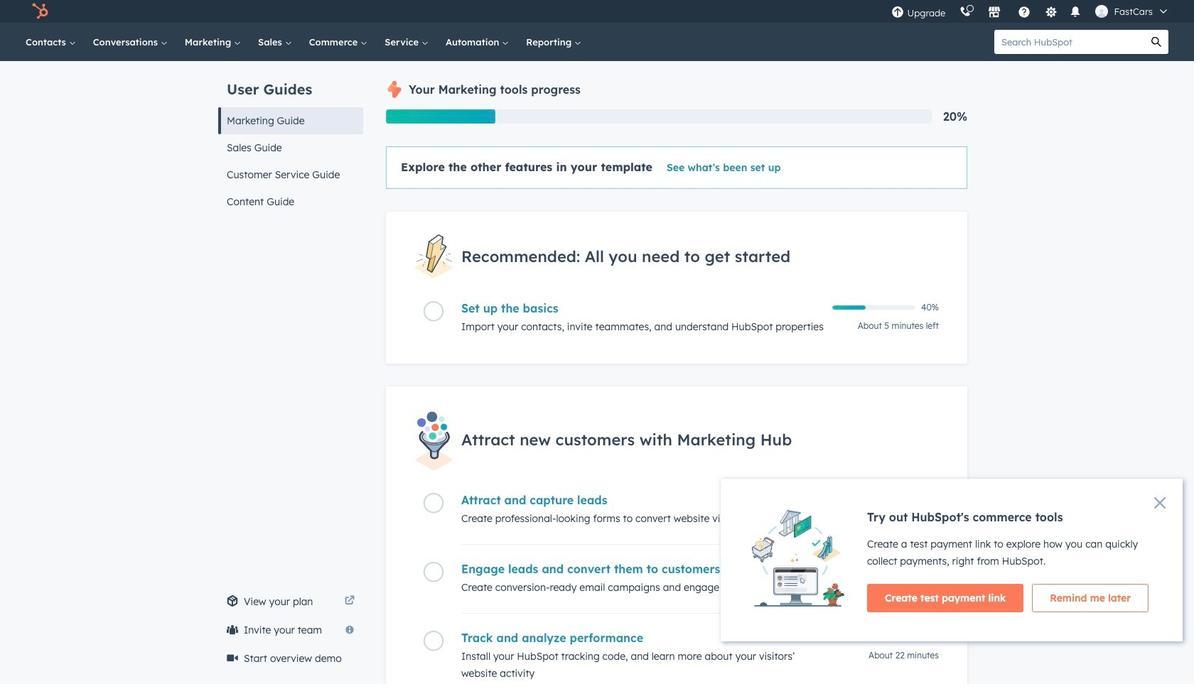 Task type: locate. For each thing, give the bounding box(es) containing it.
[object object] complete progress bar
[[833, 306, 866, 310]]

link opens in a new window image
[[345, 597, 355, 607]]

christina overa image
[[1096, 5, 1109, 18]]

progress bar
[[386, 110, 495, 124]]

menu
[[885, 0, 1178, 23]]

link opens in a new window image
[[345, 594, 355, 611]]

user guides element
[[218, 61, 363, 216]]



Task type: vqa. For each thing, say whether or not it's contained in the screenshot.
Saved views
no



Task type: describe. For each thing, give the bounding box(es) containing it.
close image
[[1155, 498, 1166, 509]]

marketplaces image
[[989, 6, 1002, 19]]

Search HubSpot search field
[[995, 30, 1145, 54]]



